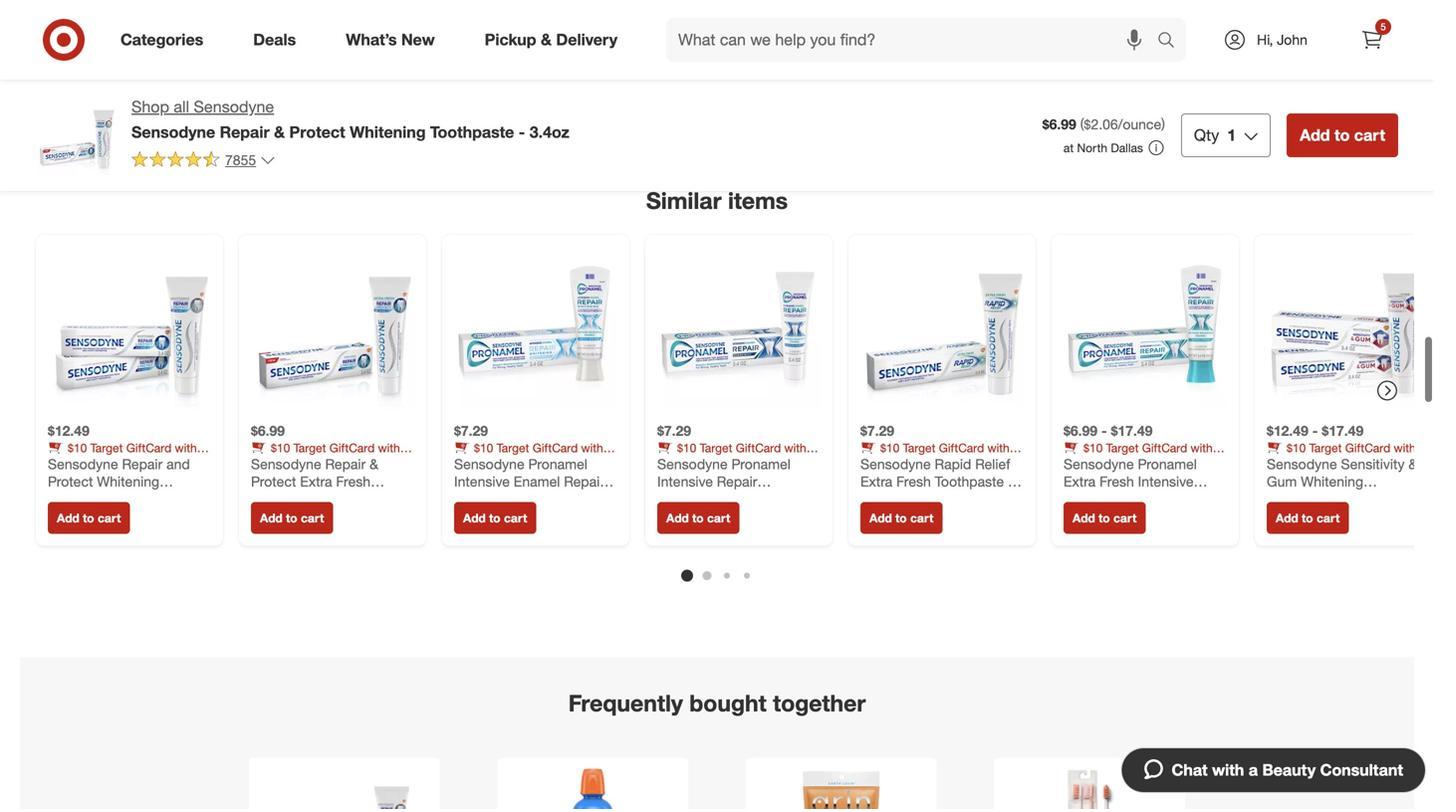 Task type: locate. For each thing, give the bounding box(es) containing it.
$12.49 up "gum"
[[1267, 422, 1309, 440]]

2 $40 from the left
[[251, 456, 270, 471]]

$12.49
[[48, 422, 90, 440], [1267, 422, 1309, 440]]

$17.49 for $6.99 - $17.49
[[1111, 422, 1153, 440]]

$10 for 'sensodyne pronamel extra fresh intensive enamel repair toothpaste - 3.4oz' image
[[1084, 441, 1103, 456]]

add to cart button for sensodyne repair & protect extra fresh toothpaste - 3.4oz image
[[251, 503, 333, 534]]

giftcard for sensodyne repair and protect whitening toothpaste - 3.4oz/2ct image
[[126, 441, 172, 456]]

to
[[1335, 126, 1350, 145], [83, 511, 94, 526], [286, 511, 297, 526], [489, 511, 501, 526], [692, 511, 704, 526], [896, 511, 907, 526], [1099, 511, 1110, 526], [1302, 511, 1313, 526]]

repair inside sensodyne repair & protect extra fresh toothpaste - 3.4oz
[[325, 456, 366, 473]]

beauty
[[1262, 761, 1316, 780]]

add to cart for sensodyne pronamel intensive enamel repair whitening toothpaste - artic breeze - 3.4oz image
[[463, 511, 527, 526]]

frequently
[[568, 690, 683, 718]]

sensodyne for $7.29
[[861, 456, 931, 473]]

region containing similar items
[[20, 33, 1434, 810]]

sensodyne inside sensodyne repair & protect extra fresh toothpaste - 3.4oz
[[251, 456, 321, 473]]

$10 for sensodyne repair and protect whitening toothpaste - 3.4oz/2ct image
[[68, 441, 87, 456]]

rapid
[[935, 456, 971, 473]]

$10 for sensodyne sensitivity & gum whitening toothpaste - 3.4oz image
[[1287, 441, 1306, 456]]

grin oral care tongue cleaner - 32ct image
[[774, 762, 909, 810]]

beauty for 'add to cart' button related to sensodyne sensitivity & gum whitening toothpaste - 3.4oz image
[[1336, 456, 1373, 471]]

2 beauty from the left
[[320, 456, 357, 471]]

7 beauty from the left
[[1336, 456, 1373, 471]]

toothpaste inside sensodyne sensitivity & gum whitening toothpaste - 3.4oz
[[1267, 491, 1336, 508]]

$6.99
[[1043, 116, 1077, 133], [251, 422, 285, 440], [1064, 422, 1098, 440]]

protect for sensodyne repair and protect whitening toothpaste - 3.4oz/2ct
[[48, 473, 93, 491]]

dallas
[[1111, 140, 1143, 155]]

giftcard
[[126, 441, 172, 456], [329, 441, 375, 456], [533, 441, 578, 456], [736, 441, 781, 456], [939, 441, 984, 456], [1142, 441, 1187, 456], [1345, 441, 1391, 456]]

4 giftcard from the left
[[736, 441, 781, 456]]

7855
[[225, 151, 256, 169]]

2 purchase from the left
[[360, 456, 410, 471]]

$10 target giftcard with $40 health & beauty purchase for sensodyne repair and protect whitening toothpaste - 3.4oz/2ct image's 'add to cart' button
[[48, 441, 207, 471]]

1 giftcard from the left
[[126, 441, 172, 456]]

shop
[[131, 97, 169, 117]]

$17.49
[[1111, 422, 1153, 440], [1322, 422, 1364, 440]]

4 $10 target giftcard with $40 health & beauty purchase from the left
[[657, 441, 816, 471]]

with for sensodyne sensitivity & gum whitening toothpaste - 3.4oz image
[[1394, 441, 1416, 456]]

7 $40 from the left
[[1267, 456, 1286, 471]]

sensodyne repair & protect whitening toothpaste - 3.4oz image
[[277, 762, 412, 810]]

protect
[[289, 122, 345, 142], [48, 473, 93, 491], [251, 473, 296, 491]]

search
[[1148, 32, 1196, 51]]

1 $10 from the left
[[68, 441, 87, 456]]

1 $10 target giftcard with $40 health & beauty purchase from the left
[[48, 441, 207, 471]]

3 $10 target giftcard with $40 health & beauty purchase from the left
[[454, 441, 613, 471]]

add to cart
[[1300, 126, 1385, 145], [57, 511, 121, 526], [260, 511, 324, 526], [463, 511, 527, 526], [666, 511, 730, 526], [870, 511, 934, 526], [1073, 511, 1137, 526], [1276, 511, 1340, 526]]

1 purchase from the left
[[157, 456, 207, 471]]

1 beauty from the left
[[117, 456, 154, 471]]

sensodyne pronamel intensive repair toothpaste - clean mint - 3.4oz image
[[657, 247, 821, 410]]

fresh inside sensodyne repair & protect extra fresh toothpaste - 3.4oz
[[336, 473, 371, 491]]

frequently bought together
[[568, 690, 866, 718]]

3 $10 from the left
[[474, 441, 493, 456]]

toothpaste for sensodyne repair and protect whitening toothpaste - 3.4oz/2ct
[[48, 491, 117, 508]]

whitening left and
[[97, 473, 159, 491]]

-
[[519, 122, 525, 142], [1102, 422, 1107, 440], [1313, 422, 1318, 440], [1008, 473, 1013, 491], [121, 491, 126, 508], [324, 491, 330, 508], [1340, 491, 1345, 508]]

whitening
[[350, 122, 426, 142], [97, 473, 159, 491], [1301, 473, 1364, 491]]

$7.29 for sensodyne pronamel intensive enamel repair whitening toothpaste - artic breeze - 3.4oz image
[[454, 422, 488, 440]]

0 horizontal spatial extra
[[300, 473, 332, 491]]

7 $10 from the left
[[1287, 441, 1306, 456]]

chat with a beauty consultant
[[1172, 761, 1403, 780]]

6 target from the left
[[1106, 441, 1139, 456]]

target for 'add to cart' button associated with 'sensodyne pronamel extra fresh intensive enamel repair toothpaste - 3.4oz' image
[[1106, 441, 1139, 456]]

sensodyne inside sensodyne sensitivity & gum whitening toothpaste - 3.4oz
[[1267, 456, 1337, 473]]

whitening down what's new
[[350, 122, 426, 142]]

and
[[166, 456, 190, 473]]

2 horizontal spatial repair
[[325, 456, 366, 473]]

toothpaste for sensodyne sensitivity & gum whitening toothpaste - 3.4oz
[[1267, 491, 1336, 508]]

whitening right "gum"
[[1301, 473, 1364, 491]]

region
[[20, 33, 1434, 810]]

beauty for 'add to cart' button corresponding to sensodyne repair & protect extra fresh toothpaste - 3.4oz image
[[320, 456, 357, 471]]

sensodyne inside sensodyne rapid relief extra fresh toothpaste - 3.4oz
[[861, 456, 931, 473]]

2 $12.49 from the left
[[1267, 422, 1309, 440]]

similar items
[[646, 187, 788, 214]]

with for sensodyne pronamel intensive enamel repair whitening toothpaste - artic breeze - 3.4oz image
[[581, 441, 603, 456]]

whitening for sensodyne repair and protect whitening toothpaste - 3.4oz/2ct
[[97, 473, 159, 491]]

giftcard for sensodyne pronamel intensive enamel repair whitening toothpaste - artic breeze - 3.4oz image
[[533, 441, 578, 456]]

4 health from the left
[[680, 456, 713, 471]]

john
[[1277, 31, 1308, 48]]

protect inside sensodyne repair & protect extra fresh toothpaste - 3.4oz
[[251, 473, 296, 491]]

0 horizontal spatial $7.29
[[454, 422, 488, 440]]

1 $7.29 from the left
[[454, 422, 488, 440]]

0 horizontal spatial $12.49
[[48, 422, 90, 440]]

$40 for 'add to cart' button corresponding to sensodyne repair & protect extra fresh toothpaste - 3.4oz image
[[251, 456, 270, 471]]

1 $12.49 from the left
[[48, 422, 90, 440]]

with for sensodyne repair & protect extra fresh toothpaste - 3.4oz image
[[378, 441, 400, 456]]

to for 'sensodyne pronamel extra fresh intensive enamel repair toothpaste - 3.4oz' image
[[1099, 511, 1110, 526]]

1 extra from the left
[[300, 473, 332, 491]]

add to cart button for sensodyne sensitivity & gum whitening toothpaste - 3.4oz image
[[1267, 503, 1349, 534]]

3.4oz inside sensodyne rapid relief extra fresh toothpaste - 3.4oz
[[861, 491, 894, 508]]

together
[[773, 690, 866, 718]]

2 $17.49 from the left
[[1322, 422, 1364, 440]]

7 purchase from the left
[[1376, 456, 1426, 471]]

3.4oz inside sensodyne repair & protect extra fresh toothpaste - 3.4oz
[[333, 491, 367, 508]]

6 health from the left
[[1086, 456, 1119, 471]]

toothpaste
[[430, 122, 514, 142], [935, 473, 1004, 491], [48, 491, 117, 508], [251, 491, 320, 508], [1267, 491, 1336, 508]]

health for 'add to cart' button corresponding to sensodyne repair & protect extra fresh toothpaste - 3.4oz image
[[274, 456, 306, 471]]

$10 target giftcard with $40 health & beauty purchase for 'add to cart' button related to sensodyne sensitivity & gum whitening toothpaste - 3.4oz image
[[1267, 441, 1426, 471]]

cart for the 'sensodyne pronamel intensive repair toothpaste - clean mint - 3.4oz' image
[[707, 511, 730, 526]]

sensodyne
[[194, 97, 274, 117], [131, 122, 215, 142], [48, 456, 118, 473], [251, 456, 321, 473], [861, 456, 931, 473], [1267, 456, 1337, 473]]

1 target from the left
[[90, 441, 123, 456]]

toothpaste inside sensodyne rapid relief extra fresh toothpaste - 3.4oz
[[935, 473, 1004, 491]]

what's new
[[346, 30, 435, 49]]

1 health from the left
[[70, 456, 103, 471]]

categories
[[121, 30, 203, 49]]

5 giftcard from the left
[[939, 441, 984, 456]]

$10 target giftcard with $40 health & beauty purchase for 'add to cart' button associated with sensodyne rapid relief extra fresh toothpaste - 3.4oz "image"
[[861, 441, 1020, 471]]

beauty for 'add to cart' button associated with the 'sensodyne pronamel intensive repair toothpaste - clean mint - 3.4oz' image
[[727, 456, 763, 471]]

sensodyne rapid relief extra fresh toothpaste - 3.4oz
[[861, 456, 1013, 508]]

- inside shop all sensodyne sensodyne repair & protect whitening toothpaste - 3.4oz
[[519, 122, 525, 142]]

at north dallas
[[1064, 140, 1143, 155]]

(
[[1080, 116, 1084, 133]]

7 $10 target giftcard with $40 health & beauty purchase from the left
[[1267, 441, 1426, 471]]

6 $40 from the left
[[1064, 456, 1083, 471]]

3.4oz inside shop all sensodyne sensodyne repair & protect whitening toothpaste - 3.4oz
[[530, 122, 570, 142]]

shop all sensodyne sensodyne repair & protect whitening toothpaste - 3.4oz
[[131, 97, 570, 142]]

2 target from the left
[[293, 441, 326, 456]]

fresh
[[336, 473, 371, 491], [897, 473, 931, 491]]

1 horizontal spatial $12.49
[[1267, 422, 1309, 440]]

add to cart button
[[1287, 114, 1398, 157], [48, 503, 130, 534], [251, 503, 333, 534], [454, 503, 536, 534], [657, 503, 739, 534], [861, 503, 943, 534], [1064, 503, 1146, 534], [1267, 503, 1349, 534]]

gum
[[1267, 473, 1297, 491]]

2 $10 from the left
[[271, 441, 290, 456]]

extra inside sensodyne rapid relief extra fresh toothpaste - 3.4oz
[[861, 473, 893, 491]]

1 fresh from the left
[[336, 473, 371, 491]]

3.4oz/2ct
[[130, 491, 188, 508]]

6 purchase from the left
[[1173, 456, 1223, 471]]

$6.99 for $6.99 ( $2.06 /ounce )
[[1043, 116, 1077, 133]]

What can we help you find? suggestions appear below search field
[[666, 18, 1162, 62]]

purchase for sensodyne repair and protect whitening toothpaste - 3.4oz/2ct image
[[157, 456, 207, 471]]

5 target from the left
[[903, 441, 936, 456]]

giftcard for 'sensodyne pronamel extra fresh intensive enamel repair toothpaste - 3.4oz' image
[[1142, 441, 1187, 456]]

purchase for sensodyne sensitivity & gum whitening toothpaste - 3.4oz image
[[1376, 456, 1426, 471]]

protect inside the sensodyne repair and protect whitening toothpaste - 3.4oz/2ct
[[48, 473, 93, 491]]

5 $40 from the left
[[861, 456, 880, 471]]

6 giftcard from the left
[[1142, 441, 1187, 456]]

2 $7.29 from the left
[[657, 422, 691, 440]]

4 purchase from the left
[[767, 456, 816, 471]]

3 giftcard from the left
[[533, 441, 578, 456]]

extra
[[300, 473, 332, 491], [861, 473, 893, 491]]

$40 for 'add to cart' button associated with the 'sensodyne pronamel intensive repair toothpaste - clean mint - 3.4oz' image
[[657, 456, 677, 471]]

add to cart for sensodyne rapid relief extra fresh toothpaste - 3.4oz "image"
[[870, 511, 934, 526]]

health for 'add to cart' button related to sensodyne sensitivity & gum whitening toothpaste - 3.4oz image
[[1289, 456, 1322, 471]]

5 health from the left
[[883, 456, 916, 471]]

3.4oz inside sensodyne sensitivity & gum whitening toothpaste - 3.4oz
[[1349, 491, 1383, 508]]

add
[[1300, 126, 1330, 145], [57, 511, 79, 526], [260, 511, 283, 526], [463, 511, 486, 526], [666, 511, 689, 526], [870, 511, 892, 526], [1073, 511, 1095, 526], [1276, 511, 1299, 526]]

north
[[1077, 140, 1108, 155]]

target
[[90, 441, 123, 456], [293, 441, 326, 456], [497, 441, 529, 456], [700, 441, 732, 456], [903, 441, 936, 456], [1106, 441, 1139, 456], [1309, 441, 1342, 456]]

3 health from the left
[[477, 456, 509, 471]]

2 horizontal spatial whitening
[[1301, 473, 1364, 491]]

3 target from the left
[[497, 441, 529, 456]]

2 $10 target giftcard with $40 health & beauty purchase from the left
[[251, 441, 410, 471]]

$2.06
[[1084, 116, 1118, 133]]

$40 for 'add to cart' button associated with 'sensodyne pronamel extra fresh intensive enamel repair toothpaste - 3.4oz' image
[[1064, 456, 1083, 471]]

5
[[1381, 20, 1386, 33]]

$7.29
[[454, 422, 488, 440], [657, 422, 691, 440], [861, 422, 895, 440]]

add for sensodyne rapid relief extra fresh toothpaste - 3.4oz "image"
[[870, 511, 892, 526]]

6 $10 from the left
[[1084, 441, 1103, 456]]

0 horizontal spatial repair
[[122, 456, 163, 473]]

sensodyne inside the sensodyne repair and protect whitening toothpaste - 3.4oz/2ct
[[48, 456, 118, 473]]

$40
[[48, 456, 67, 471], [251, 456, 270, 471], [454, 456, 473, 471], [657, 456, 677, 471], [861, 456, 880, 471], [1064, 456, 1083, 471], [1267, 456, 1286, 471]]

3.4oz
[[530, 122, 570, 142], [333, 491, 367, 508], [861, 491, 894, 508], [1349, 491, 1383, 508]]

1 $40 from the left
[[48, 456, 67, 471]]

repair inside the sensodyne repair and protect whitening toothpaste - 3.4oz/2ct
[[122, 456, 163, 473]]

manual toothbrush - 2ct - pink - smartly™ image
[[1022, 762, 1157, 810]]

add for sensodyne repair & protect extra fresh toothpaste - 3.4oz image
[[260, 511, 283, 526]]

whitening inside the sensodyne repair and protect whitening toothpaste - 3.4oz/2ct
[[97, 473, 159, 491]]

2 giftcard from the left
[[329, 441, 375, 456]]

purchase for sensodyne rapid relief extra fresh toothpaste - 3.4oz "image"
[[970, 456, 1020, 471]]

7 target from the left
[[1309, 441, 1342, 456]]

add for sensodyne pronamel intensive enamel repair whitening toothpaste - artic breeze - 3.4oz image
[[463, 511, 486, 526]]

4 $10 from the left
[[677, 441, 696, 456]]

6 beauty from the left
[[1133, 456, 1170, 471]]

4 beauty from the left
[[727, 456, 763, 471]]

toothpaste inside the sensodyne repair and protect whitening toothpaste - 3.4oz/2ct
[[48, 491, 117, 508]]

1 $17.49 from the left
[[1111, 422, 1153, 440]]

7 giftcard from the left
[[1345, 441, 1391, 456]]

$6.99 for $6.99
[[251, 422, 285, 440]]

pickup & delivery link
[[468, 18, 642, 62]]

2 fresh from the left
[[897, 473, 931, 491]]

cart for sensodyne repair & protect extra fresh toothpaste - 3.4oz image
[[301, 511, 324, 526]]

3 beauty from the left
[[524, 456, 560, 471]]

5 beauty from the left
[[930, 456, 967, 471]]

giftcard for the 'sensodyne pronamel intensive repair toothpaste - clean mint - 3.4oz' image
[[736, 441, 781, 456]]

with
[[175, 441, 197, 456], [378, 441, 400, 456], [581, 441, 603, 456], [784, 441, 807, 456], [988, 441, 1010, 456], [1191, 441, 1213, 456], [1394, 441, 1416, 456], [1212, 761, 1244, 780]]

cart
[[1354, 126, 1385, 145], [98, 511, 121, 526], [301, 511, 324, 526], [504, 511, 527, 526], [707, 511, 730, 526], [910, 511, 934, 526], [1114, 511, 1137, 526], [1317, 511, 1340, 526]]

&
[[541, 30, 552, 49], [274, 122, 285, 142], [106, 456, 114, 471], [310, 456, 317, 471], [370, 456, 378, 473], [513, 456, 520, 471], [716, 456, 723, 471], [919, 456, 927, 471], [1122, 456, 1130, 471], [1325, 456, 1333, 471], [1409, 456, 1418, 473]]

health for 'add to cart' button associated with 'sensodyne pronamel extra fresh intensive enamel repair toothpaste - 3.4oz' image
[[1086, 456, 1119, 471]]

purchase
[[157, 456, 207, 471], [360, 456, 410, 471], [564, 456, 613, 471], [767, 456, 816, 471], [970, 456, 1020, 471], [1173, 456, 1223, 471], [1376, 456, 1426, 471]]

2 horizontal spatial $7.29
[[861, 422, 895, 440]]

6 $10 target giftcard with $40 health & beauty purchase from the left
[[1064, 441, 1223, 471]]

5 $10 target giftcard with $40 health & beauty purchase from the left
[[861, 441, 1020, 471]]

beauty
[[117, 456, 154, 471], [320, 456, 357, 471], [524, 456, 560, 471], [727, 456, 763, 471], [930, 456, 967, 471], [1133, 456, 1170, 471], [1336, 456, 1373, 471]]

5 $10 from the left
[[880, 441, 900, 456]]

$12.49 up the sensodyne repair and protect whitening toothpaste - 3.4oz/2ct at the bottom left of the page
[[48, 422, 90, 440]]

toothpaste for sensodyne rapid relief extra fresh toothpaste - 3.4oz
[[935, 473, 1004, 491]]

cart for sensodyne sensitivity & gum whitening toothpaste - 3.4oz image
[[1317, 511, 1340, 526]]

2 health from the left
[[274, 456, 306, 471]]

1 horizontal spatial repair
[[220, 122, 270, 142]]

add to cart for the 'sensodyne pronamel intensive repair toothpaste - clean mint - 3.4oz' image
[[666, 511, 730, 526]]

1 horizontal spatial $17.49
[[1322, 422, 1364, 440]]

$6.99 ( $2.06 /ounce )
[[1043, 116, 1165, 133]]

2 extra from the left
[[861, 473, 893, 491]]

5 purchase from the left
[[970, 456, 1020, 471]]

repair
[[220, 122, 270, 142], [122, 456, 163, 473], [325, 456, 366, 473]]

$10 target giftcard with $40 health & beauty purchase
[[48, 441, 207, 471], [251, 441, 410, 471], [454, 441, 613, 471], [657, 441, 816, 471], [861, 441, 1020, 471], [1064, 441, 1223, 471], [1267, 441, 1426, 471]]

1 horizontal spatial whitening
[[350, 122, 426, 142]]

purchase for the 'sensodyne pronamel intensive repair toothpaste - clean mint - 3.4oz' image
[[767, 456, 816, 471]]

$17.49 for $12.49 - $17.49
[[1322, 422, 1364, 440]]

$40 for 'add to cart' button associated with sensodyne rapid relief extra fresh toothpaste - 3.4oz "image"
[[861, 456, 880, 471]]

0 horizontal spatial fresh
[[336, 473, 371, 491]]

4 target from the left
[[700, 441, 732, 456]]

add to cart button for sensodyne repair and protect whitening toothpaste - 3.4oz/2ct image
[[48, 503, 130, 534]]

0 horizontal spatial whitening
[[97, 473, 159, 491]]

$10
[[68, 441, 87, 456], [271, 441, 290, 456], [474, 441, 493, 456], [677, 441, 696, 456], [880, 441, 900, 456], [1084, 441, 1103, 456], [1287, 441, 1306, 456]]

to for sensodyne repair and protect whitening toothpaste - 3.4oz/2ct image
[[83, 511, 94, 526]]

health
[[70, 456, 103, 471], [274, 456, 306, 471], [477, 456, 509, 471], [680, 456, 713, 471], [883, 456, 916, 471], [1086, 456, 1119, 471], [1289, 456, 1322, 471]]

3 $40 from the left
[[454, 456, 473, 471]]

cart for sensodyne rapid relief extra fresh toothpaste - 3.4oz "image"
[[910, 511, 934, 526]]

4 $40 from the left
[[657, 456, 677, 471]]

0 horizontal spatial $17.49
[[1111, 422, 1153, 440]]

sponsored
[[1355, 151, 1414, 166]]

whitening inside sensodyne sensitivity & gum whitening toothpaste - 3.4oz
[[1301, 473, 1364, 491]]

1 horizontal spatial $7.29
[[657, 422, 691, 440]]

$12.49 - $17.49
[[1267, 422, 1364, 440]]

1 horizontal spatial extra
[[861, 473, 893, 491]]

1 horizontal spatial fresh
[[897, 473, 931, 491]]

3 $7.29 from the left
[[861, 422, 895, 440]]

3 purchase from the left
[[564, 456, 613, 471]]

7 health from the left
[[1289, 456, 1322, 471]]



Task type: vqa. For each thing, say whether or not it's contained in the screenshot.
sixth "beauty" from the right
yes



Task type: describe. For each thing, give the bounding box(es) containing it.
- inside sensodyne rapid relief extra fresh toothpaste - 3.4oz
[[1008, 473, 1013, 491]]

deals link
[[236, 18, 321, 62]]

target for 'add to cart' button associated with the 'sensodyne pronamel intensive repair toothpaste - clean mint - 3.4oz' image
[[700, 441, 732, 456]]

repair for sensodyne repair and protect whitening toothpaste - 3.4oz/2ct
[[122, 456, 163, 473]]

$12.49 for $12.49
[[48, 422, 90, 440]]

$10 target giftcard with $40 health & beauty purchase for 'add to cart' button associated with sensodyne pronamel intensive enamel repair whitening toothpaste - artic breeze - 3.4oz image
[[454, 441, 613, 471]]

sensodyne repair and protect whitening toothpaste - 3.4oz/2ct image
[[48, 247, 211, 410]]

whitening for sensodyne sensitivity & gum whitening toothpaste - 3.4oz
[[1301, 473, 1364, 491]]

sensitivity
[[1341, 456, 1405, 473]]

& inside shop all sensodyne sensodyne repair & protect whitening toothpaste - 3.4oz
[[274, 122, 285, 142]]

target for 'add to cart' button associated with sensodyne rapid relief extra fresh toothpaste - 3.4oz "image"
[[903, 441, 936, 456]]

repair inside shop all sensodyne sensodyne repair & protect whitening toothpaste - 3.4oz
[[220, 122, 270, 142]]

add to cart for sensodyne repair & protect extra fresh toothpaste - 3.4oz image
[[260, 511, 324, 526]]

items
[[728, 187, 788, 214]]

health for 'add to cart' button associated with the 'sensodyne pronamel intensive repair toothpaste - clean mint - 3.4oz' image
[[680, 456, 713, 471]]

pickup
[[485, 30, 536, 49]]

sensodyne pronamel extra fresh intensive enamel repair toothpaste - 3.4oz image
[[1064, 247, 1227, 410]]

what's new link
[[329, 18, 460, 62]]

add to cart for sensodyne repair and protect whitening toothpaste - 3.4oz/2ct image
[[57, 511, 121, 526]]

relief
[[975, 456, 1010, 473]]

with for the 'sensodyne pronamel intensive repair toothpaste - clean mint - 3.4oz' image
[[784, 441, 807, 456]]

add for 'sensodyne pronamel extra fresh intensive enamel repair toothpaste - 3.4oz' image
[[1073, 511, 1095, 526]]

add to cart button for sensodyne rapid relief extra fresh toothpaste - 3.4oz "image"
[[861, 503, 943, 534]]

with for 'sensodyne pronamel extra fresh intensive enamel repair toothpaste - 3.4oz' image
[[1191, 441, 1213, 456]]

$7.29 for sensodyne rapid relief extra fresh toothpaste - 3.4oz "image"
[[861, 422, 895, 440]]

giftcard for sensodyne repair & protect extra fresh toothpaste - 3.4oz image
[[329, 441, 375, 456]]

toothpaste inside sensodyne repair & protect extra fresh toothpaste - 3.4oz
[[251, 491, 320, 508]]

image of sensodyne repair & protect whitening toothpaste - 3.4oz image
[[36, 96, 116, 175]]

purchase for 'sensodyne pronamel extra fresh intensive enamel repair toothpaste - 3.4oz' image
[[1173, 456, 1223, 471]]

new
[[401, 30, 435, 49]]

advertisement region
[[20, 33, 1414, 150]]

cart for sensodyne repair and protect whitening toothpaste - 3.4oz/2ct image
[[98, 511, 121, 526]]

beauty for sensodyne repair and protect whitening toothpaste - 3.4oz/2ct image's 'add to cart' button
[[117, 456, 154, 471]]

sensodyne for $12.49 - $17.49
[[1267, 456, 1337, 473]]

to for the 'sensodyne pronamel intensive repair toothpaste - clean mint - 3.4oz' image
[[692, 511, 704, 526]]

purchase for sensodyne repair & protect extra fresh toothpaste - 3.4oz image
[[360, 456, 410, 471]]

$40 for 'add to cart' button associated with sensodyne pronamel intensive enamel repair whitening toothpaste - artic breeze - 3.4oz image
[[454, 456, 473, 471]]

what's
[[346, 30, 397, 49]]

repair for sensodyne repair & protect extra fresh toothpaste - 3.4oz
[[325, 456, 366, 473]]

whitening inside shop all sensodyne sensodyne repair & protect whitening toothpaste - 3.4oz
[[350, 122, 426, 142]]

to for sensodyne rapid relief extra fresh toothpaste - 3.4oz "image"
[[896, 511, 907, 526]]

target for 'add to cart' button related to sensodyne sensitivity & gum whitening toothpaste - 3.4oz image
[[1309, 441, 1342, 456]]

$10 for the 'sensodyne pronamel intensive repair toothpaste - clean mint - 3.4oz' image
[[677, 441, 696, 456]]

$10 for sensodyne pronamel intensive enamel repair whitening toothpaste - artic breeze - 3.4oz image
[[474, 441, 493, 456]]

with inside "button"
[[1212, 761, 1244, 780]]

categories link
[[104, 18, 228, 62]]

sensodyne for $12.49
[[48, 456, 118, 473]]

add for sensodyne sensitivity & gum whitening toothpaste - 3.4oz image
[[1276, 511, 1299, 526]]

1
[[1227, 126, 1236, 145]]

sensodyne repair & protect extra fresh toothpaste - 3.4oz
[[251, 456, 378, 508]]

sensodyne for $6.99
[[251, 456, 321, 473]]

sensodyne rapid relief extra fresh toothpaste - 3.4oz image
[[861, 247, 1024, 410]]

health for 'add to cart' button associated with sensodyne rapid relief extra fresh toothpaste - 3.4oz "image"
[[883, 456, 916, 471]]

giftcard for sensodyne rapid relief extra fresh toothpaste - 3.4oz "image"
[[939, 441, 984, 456]]

to for sensodyne repair & protect extra fresh toothpaste - 3.4oz image
[[286, 511, 297, 526]]

to for sensodyne sensitivity & gum whitening toothpaste - 3.4oz image
[[1302, 511, 1313, 526]]

$40 for sensodyne repair and protect whitening toothpaste - 3.4oz/2ct image's 'add to cart' button
[[48, 456, 67, 471]]

add to cart button for sensodyne pronamel intensive enamel repair whitening toothpaste - artic breeze - 3.4oz image
[[454, 503, 536, 534]]

add to cart button for the 'sensodyne pronamel intensive repair toothpaste - clean mint - 3.4oz' image
[[657, 503, 739, 534]]

purchase for sensodyne pronamel intensive enamel repair whitening toothpaste - artic breeze - 3.4oz image
[[564, 456, 613, 471]]

add for sensodyne repair and protect whitening toothpaste - 3.4oz/2ct image
[[57, 511, 79, 526]]

& inside sensodyne repair & protect extra fresh toothpaste - 3.4oz
[[370, 456, 378, 473]]

$6.99 for $6.99 - $17.49
[[1064, 422, 1098, 440]]

- inside sensodyne repair & protect extra fresh toothpaste - 3.4oz
[[324, 491, 330, 508]]

5 link
[[1351, 18, 1394, 62]]

- inside sensodyne sensitivity & gum whitening toothpaste - 3.4oz
[[1340, 491, 1345, 508]]

$7.29 for the 'sensodyne pronamel intensive repair toothpaste - clean mint - 3.4oz' image
[[657, 422, 691, 440]]

qty 1
[[1194, 126, 1236, 145]]

chat
[[1172, 761, 1208, 780]]

beauty for 'add to cart' button associated with sensodyne pronamel intensive enamel repair whitening toothpaste - artic breeze - 3.4oz image
[[524, 456, 560, 471]]

a
[[1249, 761, 1258, 780]]

bought
[[690, 690, 767, 718]]

search button
[[1148, 18, 1196, 66]]

extra inside sensodyne repair & protect extra fresh toothpaste - 3.4oz
[[300, 473, 332, 491]]

sensodyne sensitivity & gum whitening toothpaste - 3.4oz image
[[1267, 247, 1430, 410]]

beauty for 'add to cart' button associated with 'sensodyne pronamel extra fresh intensive enamel repair toothpaste - 3.4oz' image
[[1133, 456, 1170, 471]]

add to cart for 'sensodyne pronamel extra fresh intensive enamel repair toothpaste - 3.4oz' image
[[1073, 511, 1137, 526]]

cart for 'sensodyne pronamel extra fresh intensive enamel repair toothpaste - 3.4oz' image
[[1114, 511, 1137, 526]]

protect inside shop all sensodyne sensodyne repair & protect whitening toothpaste - 3.4oz
[[289, 122, 345, 142]]

therabreath fresh breath mouthwash icy mint - 16 fl oz image
[[525, 762, 660, 810]]

to for sensodyne pronamel intensive enamel repair whitening toothpaste - artic breeze - 3.4oz image
[[489, 511, 501, 526]]

qty
[[1194, 126, 1219, 145]]

protect for sensodyne repair & protect extra fresh toothpaste - 3.4oz
[[251, 473, 296, 491]]

$10 target giftcard with $40 health & beauty purchase for 'add to cart' button associated with 'sensodyne pronamel extra fresh intensive enamel repair toothpaste - 3.4oz' image
[[1064, 441, 1223, 471]]

$10 for sensodyne rapid relief extra fresh toothpaste - 3.4oz "image"
[[880, 441, 900, 456]]

hi,
[[1257, 31, 1273, 48]]

at
[[1064, 140, 1074, 155]]

chat with a beauty consultant button
[[1121, 748, 1426, 794]]

$12.49 for $12.49 - $17.49
[[1267, 422, 1309, 440]]

add to cart for sensodyne sensitivity & gum whitening toothpaste - 3.4oz image
[[1276, 511, 1340, 526]]

target for sensodyne repair and protect whitening toothpaste - 3.4oz/2ct image's 'add to cart' button
[[90, 441, 123, 456]]

with for sensodyne rapid relief extra fresh toothpaste - 3.4oz "image"
[[988, 441, 1010, 456]]

all
[[174, 97, 189, 117]]

deals
[[253, 30, 296, 49]]

sensodyne repair and protect whitening toothpaste - 3.4oz/2ct
[[48, 456, 190, 508]]

hi, john
[[1257, 31, 1308, 48]]

target for 'add to cart' button corresponding to sensodyne repair & protect extra fresh toothpaste - 3.4oz image
[[293, 441, 326, 456]]

delivery
[[556, 30, 618, 49]]

- inside the sensodyne repair and protect whitening toothpaste - 3.4oz/2ct
[[121, 491, 126, 508]]

$10 target giftcard with $40 health & beauty purchase for 'add to cart' button associated with the 'sensodyne pronamel intensive repair toothpaste - clean mint - 3.4oz' image
[[657, 441, 816, 471]]

sensodyne pronamel intensive enamel repair whitening toothpaste - artic breeze - 3.4oz image
[[454, 247, 618, 410]]

similar
[[646, 187, 722, 214]]

sensodyne repair & protect extra fresh toothpaste - 3.4oz image
[[251, 247, 414, 410]]

health for sensodyne repair and protect whitening toothpaste - 3.4oz/2ct image's 'add to cart' button
[[70, 456, 103, 471]]

$6.99 - $17.49
[[1064, 422, 1153, 440]]

consultant
[[1320, 761, 1403, 780]]

sensodyne sensitivity & gum whitening toothpaste - 3.4oz
[[1267, 456, 1418, 508]]

$10 for sensodyne repair & protect extra fresh toothpaste - 3.4oz image
[[271, 441, 290, 456]]

$10 target giftcard with $40 health & beauty purchase for 'add to cart' button corresponding to sensodyne repair & protect extra fresh toothpaste - 3.4oz image
[[251, 441, 410, 471]]

giftcard for sensodyne sensitivity & gum whitening toothpaste - 3.4oz image
[[1345, 441, 1391, 456]]

target for 'add to cart' button associated with sensodyne pronamel intensive enamel repair whitening toothpaste - artic breeze - 3.4oz image
[[497, 441, 529, 456]]

with for sensodyne repair and protect whitening toothpaste - 3.4oz/2ct image
[[175, 441, 197, 456]]

)
[[1162, 116, 1165, 133]]

add for the 'sensodyne pronamel intensive repair toothpaste - clean mint - 3.4oz' image
[[666, 511, 689, 526]]

toothpaste inside shop all sensodyne sensodyne repair & protect whitening toothpaste - 3.4oz
[[430, 122, 514, 142]]

/ounce
[[1118, 116, 1162, 133]]

& inside sensodyne sensitivity & gum whitening toothpaste - 3.4oz
[[1409, 456, 1418, 473]]

7855 link
[[131, 150, 276, 173]]

health for 'add to cart' button associated with sensodyne pronamel intensive enamel repair whitening toothpaste - artic breeze - 3.4oz image
[[477, 456, 509, 471]]

fresh inside sensodyne rapid relief extra fresh toothpaste - 3.4oz
[[897, 473, 931, 491]]

pickup & delivery
[[485, 30, 618, 49]]

beauty for 'add to cart' button associated with sensodyne rapid relief extra fresh toothpaste - 3.4oz "image"
[[930, 456, 967, 471]]



